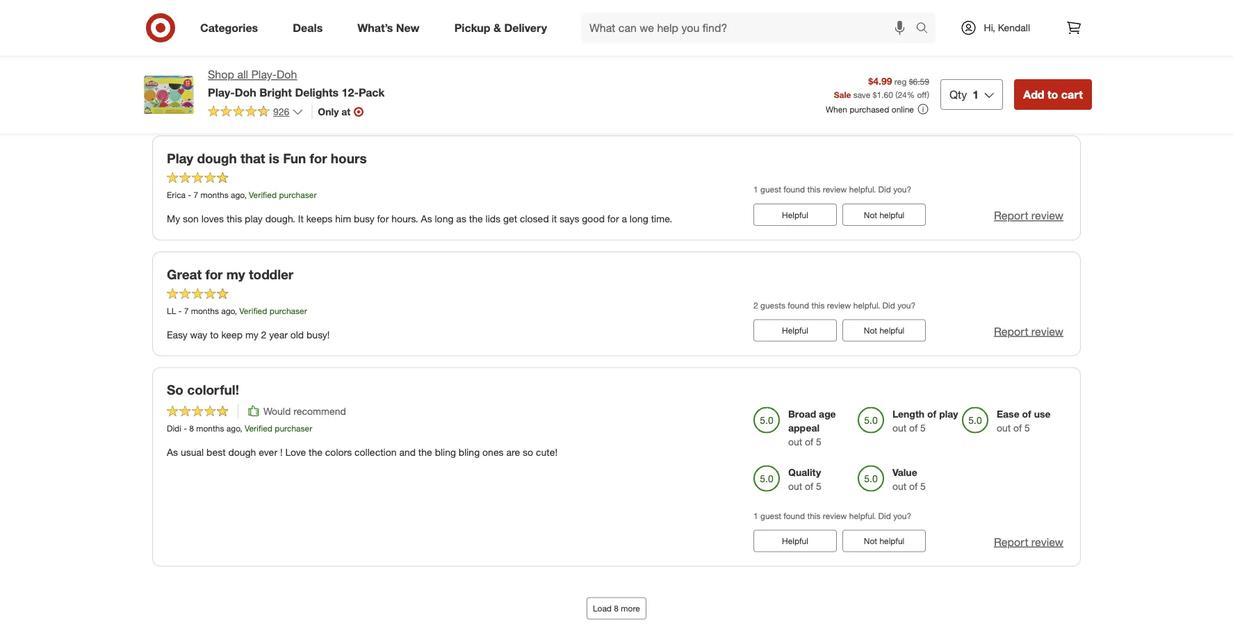 Task type: describe. For each thing, give the bounding box(es) containing it.
of down length
[[910, 422, 918, 434]]

qty 1
[[950, 88, 979, 101]]

didi - 8 months ago , verified purchaser
[[167, 423, 312, 433]]

1 guest found this review helpful. did you? for first helpful button from the bottom of the page
[[754, 511, 912, 521]]

busy!
[[307, 329, 330, 341]]

sale
[[834, 89, 851, 100]]

load 8 more
[[593, 604, 640, 614]]

ago for for
[[221, 306, 235, 316]]

says
[[560, 213, 579, 225]]

hours.
[[392, 213, 418, 225]]

it inside i bought this for my 3 year old grand baby that was given play-doh for his birthday and was left outside out of it's container and it dried. it's a wonderful gift however for a 3 year old i make sure i'm supervising my grandkids playtime just in case
[[724, 83, 729, 95]]

keeps
[[306, 213, 333, 225]]

1 vertical spatial 3
[[342, 97, 348, 109]]

helpful for play dough that is fun for hours
[[782, 209, 809, 220]]

so
[[523, 446, 533, 458]]

as usual best dough ever ! love the colors collection and the bling bling ones are so cute!
[[167, 446, 558, 458]]

love
[[285, 446, 306, 458]]

1 report review from the top
[[994, 93, 1064, 106]]

container
[[661, 83, 702, 95]]

ll
[[167, 306, 176, 316]]

report review button for 2nd not helpful button from the top
[[994, 208, 1064, 224]]

hours
[[331, 150, 367, 166]]

way
[[190, 329, 207, 341]]

3 helpful from the top
[[782, 536, 809, 546]]

0 vertical spatial dough
[[197, 150, 237, 166]]

5 inside value out of 5
[[921, 480, 926, 492]]

my left the toddler
[[227, 266, 245, 282]]

&
[[494, 21, 501, 34]]

7 for dough
[[194, 190, 198, 200]]

2 horizontal spatial a
[[622, 213, 627, 225]]

keep
[[221, 329, 243, 341]]

doh down all
[[235, 85, 256, 99]]

1 for first not helpful button from the bottom
[[754, 511, 758, 521]]

this inside i bought this for my 3 year old grand baby that was given play-doh for his birthday and was left outside out of it's container and it dried. it's a wonderful gift however for a 3 year old i make sure i'm supervising my grandkids playtime just in case
[[206, 83, 221, 95]]

pens
[[186, 60, 205, 70]]

as
[[456, 213, 466, 225]]

guests for helpful
[[761, 300, 786, 310]]

1 for 2nd not helpful button from the top
[[754, 184, 758, 194]]

for right pens
[[207, 60, 217, 70]]

i'm
[[441, 97, 454, 109]]

out inside value out of 5
[[893, 480, 907, 492]]

collection
[[355, 446, 397, 458]]

0 horizontal spatial a
[[210, 97, 215, 109]]

5 for use
[[1025, 422, 1030, 434]]

play dough that is fun for hours
[[167, 150, 367, 166]]

ease of use out of 5
[[997, 408, 1051, 434]]

- right all
[[254, 60, 258, 70]]

0 horizontal spatial i
[[167, 83, 169, 95]]

for right good
[[608, 213, 619, 225]]

is
[[269, 150, 279, 166]]

12-
[[342, 85, 359, 99]]

dough.
[[265, 213, 295, 225]]

categories
[[200, 21, 258, 34]]

1 vertical spatial old
[[372, 97, 385, 109]]

(
[[896, 89, 898, 100]]

helpful button for play dough that is fun for hours
[[754, 204, 837, 226]]

that inside i bought this for my 3 year old grand baby that was given play-doh for his birthday and was left outside out of it's container and it dried. it's a wonderful gift however for a 3 year old i make sure i'm supervising my grandkids playtime just in case
[[351, 83, 368, 95]]

purchaser up pack
[[346, 60, 383, 70]]

cart
[[1062, 88, 1083, 101]]

my down all
[[238, 83, 251, 95]]

4 not helpful from the top
[[864, 536, 905, 546]]

didi
[[167, 423, 181, 433]]

2 guests found this review helpful. did you? for not helpful
[[754, 68, 916, 78]]

4 not helpful button from the top
[[843, 530, 926, 552]]

use
[[1034, 408, 1051, 420]]

reg
[[895, 76, 907, 87]]

1 horizontal spatial as
[[421, 213, 432, 225]]

2 not helpful button from the top
[[843, 204, 926, 226]]

what's new
[[358, 21, 420, 34]]

1 vertical spatial that
[[241, 150, 265, 166]]

play- up bright
[[251, 68, 277, 81]]

him
[[335, 213, 351, 225]]

cute!
[[536, 446, 558, 458]]

search
[[910, 22, 943, 36]]

lids
[[486, 213, 501, 225]]

make
[[393, 97, 417, 109]]

1 vertical spatial as
[[167, 446, 178, 458]]

all
[[237, 68, 248, 81]]

4 not from the top
[[864, 536, 878, 546]]

doh up bright
[[277, 68, 297, 81]]

1 guest found this review helpful. did you? for play dough that is fun for hours's helpful button
[[754, 184, 912, 194]]

my down birthday
[[510, 97, 523, 109]]

report review button for first not helpful button from the bottom
[[994, 534, 1064, 550]]

online
[[892, 104, 914, 114]]

just
[[611, 97, 626, 109]]

to inside button
[[1048, 88, 1058, 101]]

delivery
[[504, 21, 547, 34]]

wonderful
[[218, 97, 261, 109]]

what's
[[358, 21, 393, 34]]

1 not helpful button from the top
[[843, 88, 926, 110]]

for right great
[[205, 266, 223, 282]]

time.
[[651, 213, 672, 225]]

my son loves this play dough. it keeps him busy for hours. as long as the lids get closed it says good for a long time.
[[167, 213, 672, 225]]

deals link
[[281, 13, 340, 43]]

given
[[391, 83, 414, 95]]

baby
[[327, 83, 349, 95]]

report review button for third not helpful button
[[994, 324, 1064, 340]]

add
[[1024, 88, 1045, 101]]

1 horizontal spatial a
[[334, 97, 340, 109]]

would
[[264, 405, 291, 417]]

when
[[826, 104, 848, 114]]

old for play-doh
[[283, 83, 297, 95]]

in
[[629, 97, 637, 109]]

busy
[[354, 213, 375, 225]]

$6.59
[[909, 76, 930, 87]]

supervising
[[457, 97, 507, 109]]

0 horizontal spatial it
[[552, 213, 557, 225]]

purchaser for great for my toddler
[[270, 306, 307, 316]]

hi, kendall
[[984, 22, 1030, 34]]

!
[[280, 446, 283, 458]]

pickup
[[454, 21, 491, 34]]

value out of 5
[[893, 466, 926, 492]]

colors
[[325, 446, 352, 458]]

- for for
[[178, 306, 182, 316]]

out inside ease of use out of 5
[[997, 422, 1011, 434]]

0 vertical spatial 1
[[973, 88, 979, 101]]

add to cart button
[[1015, 79, 1092, 110]]

grandkids
[[526, 97, 569, 109]]

my
[[167, 213, 180, 225]]

what's new link
[[346, 13, 437, 43]]

$4.99 reg $6.59 sale save $ 1.60 ( 24 % off )
[[834, 75, 930, 100]]

verified for great for my toddler
[[239, 306, 267, 316]]

length
[[893, 408, 925, 420]]

of right length
[[928, 408, 937, 420]]

, for play dough that is fun for hours
[[244, 190, 247, 200]]

1 guest from the top
[[761, 184, 781, 194]]

1 horizontal spatial the
[[418, 446, 432, 458]]

for left his
[[460, 83, 471, 95]]

gift
[[264, 97, 278, 109]]

of inside value out of 5
[[910, 480, 918, 492]]

2 was from the left
[[547, 83, 564, 95]]

erica
[[167, 190, 186, 200]]

5 for play
[[921, 422, 926, 434]]

helpful for first not helpful button from the bottom
[[880, 536, 905, 546]]

it
[[298, 213, 304, 225]]

out inside quality out of 5
[[788, 480, 803, 492]]

closed
[[520, 213, 549, 225]]

ease
[[997, 408, 1020, 420]]

only at
[[318, 106, 351, 118]]

2 bling from the left
[[459, 446, 480, 458]]

of inside broad age appeal out of 5
[[805, 436, 814, 448]]

verified for play dough that is fun for hours
[[249, 190, 277, 200]]

2 not helpful from the top
[[864, 209, 905, 220]]

doh up pens
[[199, 20, 225, 36]]

shop all play-doh play-doh bright delights 12-pack
[[208, 68, 385, 99]]

2 vertical spatial 2
[[261, 329, 267, 341]]

purchased
[[850, 104, 890, 114]]

play- up best
[[167, 20, 199, 36]]

helpful for third not helpful button
[[880, 325, 905, 336]]

load
[[593, 604, 612, 614]]

2 not from the top
[[864, 209, 878, 220]]

1 report from the top
[[994, 93, 1029, 106]]

1 not helpful from the top
[[864, 93, 905, 104]]

helpful button for great for my toddler
[[754, 320, 837, 342]]

3 helpful button from the top
[[754, 530, 837, 552]]

play- inside i bought this for my 3 year old grand baby that was given play-doh for his birthday and was left outside out of it's container and it dried. it's a wonderful gift however for a 3 year old i make sure i'm supervising my grandkids playtime just in case
[[417, 83, 439, 95]]

report review for 2nd not helpful button from the top
[[994, 209, 1064, 222]]



Task type: vqa. For each thing, say whether or not it's contained in the screenshot.
top
no



Task type: locate. For each thing, give the bounding box(es) containing it.
for down baby
[[320, 97, 332, 109]]

0 horizontal spatial and
[[399, 446, 416, 458]]

ever
[[259, 446, 277, 458]]

1 vertical spatial play
[[939, 408, 958, 420]]

24
[[898, 89, 907, 100]]

doh up i'm
[[439, 83, 457, 95]]

0 vertical spatial 3
[[254, 83, 259, 95]]

$4.99
[[869, 75, 892, 87]]

4 report from the top
[[994, 535, 1029, 549]]

helpful for great for my toddler
[[782, 325, 809, 336]]

1 vertical spatial 2 guests found this review helpful. did you?
[[754, 300, 916, 310]]

so
[[167, 382, 184, 398]]

2 vertical spatial 1
[[754, 511, 758, 521]]

out down value
[[893, 480, 907, 492]]

5 inside broad age appeal out of 5
[[816, 436, 822, 448]]

1 2 guests found this review helpful. did you? from the top
[[754, 68, 916, 78]]

easy way to keep my 2 year old busy!
[[167, 329, 330, 341]]

7 right ll at left
[[184, 306, 189, 316]]

3 down baby
[[342, 97, 348, 109]]

toddler
[[249, 266, 294, 282]]

so colorful!
[[167, 382, 239, 398]]

and right 'container'
[[705, 83, 721, 95]]

2 vertical spatial 7
[[184, 306, 189, 316]]

5
[[921, 422, 926, 434], [1025, 422, 1030, 434], [816, 436, 822, 448], [816, 480, 822, 492], [921, 480, 926, 492]]

pickup & delivery link
[[443, 13, 565, 43]]

the
[[469, 213, 483, 225], [309, 446, 323, 458], [418, 446, 432, 458]]

out
[[618, 83, 632, 95], [893, 422, 907, 434], [997, 422, 1011, 434], [788, 436, 803, 448], [788, 480, 803, 492], [893, 480, 907, 492]]

it left says
[[552, 213, 557, 225]]

months for for
[[191, 306, 219, 316]]

year for great for my toddler
[[269, 329, 288, 341]]

months up bright
[[267, 60, 295, 70]]

it's
[[646, 83, 659, 95]]

1 vertical spatial year
[[350, 97, 369, 109]]

8 right load
[[614, 604, 619, 614]]

outside
[[583, 83, 615, 95]]

5 for appeal
[[816, 436, 822, 448]]

it
[[724, 83, 729, 95], [552, 213, 557, 225]]

out inside i bought this for my 3 year old grand baby that was given play-doh for his birthday and was left outside out of it's container and it dried. it's a wonderful gift however for a 3 year old i make sure i'm supervising my grandkids playtime just in case
[[618, 83, 632, 95]]

out down quality
[[788, 480, 803, 492]]

What can we help you find? suggestions appear below search field
[[581, 13, 920, 43]]

and up grandkids on the left
[[528, 83, 544, 95]]

2 helpful button from the top
[[754, 320, 837, 342]]

months up best
[[196, 423, 224, 433]]

helpful for 2nd not helpful button from the top
[[880, 209, 905, 220]]

out down length
[[893, 422, 907, 434]]

play right length
[[939, 408, 958, 420]]

of down ease
[[1014, 422, 1022, 434]]

1 vertical spatial 1 guest found this review helpful. did you?
[[754, 511, 912, 521]]

2 for not helpful
[[754, 68, 758, 78]]

play inside length of play out of 5
[[939, 408, 958, 420]]

i left make
[[388, 97, 390, 109]]

ago down colorful!
[[227, 423, 240, 433]]

0 vertical spatial 2 guests found this review helpful. did you?
[[754, 68, 916, 78]]

3 report from the top
[[994, 325, 1029, 338]]

0 horizontal spatial bling
[[435, 446, 456, 458]]

and
[[528, 83, 544, 95], [705, 83, 721, 95], [399, 446, 416, 458]]

ago for colorful!
[[227, 423, 240, 433]]

- right ll at left
[[178, 306, 182, 316]]

4 report review from the top
[[994, 535, 1064, 549]]

0 vertical spatial helpful button
[[754, 204, 837, 226]]

0 vertical spatial that
[[351, 83, 368, 95]]

for right fun
[[310, 150, 327, 166]]

2 helpful from the top
[[880, 209, 905, 220]]

ll - 7 months ago , verified purchaser
[[167, 306, 307, 316]]

to right way
[[210, 329, 219, 341]]

0 vertical spatial as
[[421, 213, 432, 225]]

1 was from the left
[[371, 83, 388, 95]]

i up dried.
[[167, 83, 169, 95]]

guests for not helpful
[[761, 68, 786, 78]]

the right as
[[469, 213, 483, 225]]

1 vertical spatial 2
[[754, 300, 758, 310]]

report review button
[[994, 92, 1064, 108], [994, 208, 1064, 224], [994, 324, 1064, 340], [994, 534, 1064, 550]]

his
[[474, 83, 486, 95]]

2 guest from the top
[[761, 511, 781, 521]]

shop
[[208, 68, 234, 81]]

of down appeal
[[805, 436, 814, 448]]

1 vertical spatial helpful
[[782, 325, 809, 336]]

purchaser up it
[[279, 190, 317, 200]]

old left make
[[372, 97, 385, 109]]

2 guests found this review helpful. did you? for helpful
[[754, 300, 916, 310]]

1 helpful from the top
[[880, 93, 905, 104]]

1 vertical spatial 1
[[754, 184, 758, 194]]

1 guests from the top
[[761, 68, 786, 78]]

colorful!
[[187, 382, 239, 398]]

erica - 7 months ago , verified purchaser
[[167, 190, 317, 200]]

dough
[[197, 150, 237, 166], [228, 446, 256, 458]]

1 vertical spatial helpful button
[[754, 320, 837, 342]]

play- up sure
[[417, 83, 439, 95]]

i bought this for my 3 year old grand baby that was given play-doh for his birthday and was left outside out of it's container and it dried. it's a wonderful gift however for a 3 year old i make sure i'm supervising my grandkids playtime just in case
[[167, 83, 729, 109]]

7 for for
[[184, 306, 189, 316]]

bought
[[172, 83, 203, 95]]

0 vertical spatial 2
[[754, 68, 758, 78]]

2 2 guests found this review helpful. did you? from the top
[[754, 300, 916, 310]]

out inside broad age appeal out of 5
[[788, 436, 803, 448]]

0 horizontal spatial that
[[241, 150, 265, 166]]

of inside quality out of 5
[[805, 480, 814, 492]]

5 inside quality out of 5
[[816, 480, 822, 492]]

for right busy
[[377, 213, 389, 225]]

for down the shop
[[224, 83, 236, 95]]

verified down the would
[[245, 423, 273, 433]]

dried.
[[167, 97, 192, 109]]

4 report review button from the top
[[994, 534, 1064, 550]]

2 report from the top
[[994, 209, 1029, 222]]

0 vertical spatial guests
[[761, 68, 786, 78]]

0 vertical spatial 8
[[189, 423, 194, 433]]

1 vertical spatial guests
[[761, 300, 786, 310]]

was up grandkids on the left
[[547, 83, 564, 95]]

play- down the shop
[[208, 85, 235, 99]]

only
[[318, 106, 339, 118]]

out down appeal
[[788, 436, 803, 448]]

pickup & delivery
[[454, 21, 547, 34]]

- for dough
[[188, 190, 191, 200]]

verified up dough.
[[249, 190, 277, 200]]

image of play-doh bright delights 12-pack image
[[141, 67, 197, 122]]

out up just
[[618, 83, 632, 95]]

was left given
[[371, 83, 388, 95]]

that right baby
[[351, 83, 368, 95]]

1 long from the left
[[435, 213, 454, 225]]

the right collection
[[418, 446, 432, 458]]

2 report review from the top
[[994, 209, 1064, 222]]

old up the however on the top left of page
[[283, 83, 297, 95]]

1 vertical spatial guest
[[761, 511, 781, 521]]

of
[[635, 83, 643, 95], [928, 408, 937, 420], [1022, 408, 1032, 420], [910, 422, 918, 434], [1014, 422, 1022, 434], [805, 436, 814, 448], [805, 480, 814, 492], [910, 480, 918, 492]]

1 vertical spatial it
[[552, 213, 557, 225]]

0 vertical spatial year
[[262, 83, 281, 95]]

2 long from the left
[[630, 213, 649, 225]]

1 1 guest found this review helpful. did you? from the top
[[754, 184, 912, 194]]

- for colorful!
[[184, 423, 187, 433]]

2 guests from the top
[[761, 300, 786, 310]]

3 not helpful button from the top
[[843, 320, 926, 342]]

7 right all
[[260, 60, 265, 70]]

easy
[[167, 329, 188, 341]]

ones
[[483, 446, 504, 458]]

5 inside length of play out of 5
[[921, 422, 926, 434]]

1 horizontal spatial play
[[939, 408, 958, 420]]

0 vertical spatial play
[[245, 213, 263, 225]]

1 report review button from the top
[[994, 92, 1064, 108]]

$
[[873, 89, 877, 100]]

months up way
[[191, 306, 219, 316]]

a right good
[[622, 213, 627, 225]]

age
[[819, 408, 836, 420]]

5 inside ease of use out of 5
[[1025, 422, 1030, 434]]

the right love
[[309, 446, 323, 458]]

a right it's
[[210, 97, 215, 109]]

purchaser
[[346, 60, 383, 70], [279, 190, 317, 200], [270, 306, 307, 316], [275, 423, 312, 433]]

0 vertical spatial old
[[283, 83, 297, 95]]

926 link
[[208, 105, 303, 121]]

months for dough
[[201, 190, 229, 200]]

2 helpful from the top
[[782, 325, 809, 336]]

1 vertical spatial i
[[388, 97, 390, 109]]

2 horizontal spatial and
[[705, 83, 721, 95]]

0 horizontal spatial as
[[167, 446, 178, 458]]

0 vertical spatial guest
[[761, 184, 781, 194]]

- right erica
[[188, 190, 191, 200]]

play-doh
[[167, 20, 225, 36]]

1 horizontal spatial long
[[630, 213, 649, 225]]

value
[[893, 466, 918, 478]]

3 report review from the top
[[994, 325, 1064, 338]]

1 vertical spatial dough
[[228, 446, 256, 458]]

report review for first not helpful button from the bottom
[[994, 535, 1064, 549]]

0 horizontal spatial 8
[[189, 423, 194, 433]]

2 1 guest found this review helpful. did you? from the top
[[754, 511, 912, 521]]

1 horizontal spatial 7
[[194, 190, 198, 200]]

0 vertical spatial to
[[1048, 88, 1058, 101]]

1 vertical spatial to
[[210, 329, 219, 341]]

2 report review button from the top
[[994, 208, 1064, 224]]

2 horizontal spatial 7
[[260, 60, 265, 70]]

doh
[[199, 20, 225, 36], [277, 68, 297, 81], [439, 83, 457, 95], [235, 85, 256, 99]]

long left the time.
[[630, 213, 649, 225]]

purchaser for so colorful!
[[275, 423, 312, 433]]

review
[[827, 68, 851, 78], [1032, 93, 1064, 106], [823, 184, 847, 194], [1032, 209, 1064, 222], [827, 300, 851, 310], [1032, 325, 1064, 338], [823, 511, 847, 521], [1032, 535, 1064, 549]]

report review for third not helpful button
[[994, 325, 1064, 338]]

my
[[238, 83, 251, 95], [510, 97, 523, 109], [227, 266, 245, 282], [245, 329, 258, 341]]

2 guests found this review helpful. did you?
[[754, 68, 916, 78], [754, 300, 916, 310]]

0 horizontal spatial long
[[435, 213, 454, 225]]

year for play-doh
[[262, 83, 281, 95]]

old
[[283, 83, 297, 95], [372, 97, 385, 109], [290, 329, 304, 341]]

1 horizontal spatial to
[[1048, 88, 1058, 101]]

long left as
[[435, 213, 454, 225]]

2 vertical spatial old
[[290, 329, 304, 341]]

that left is
[[241, 150, 265, 166]]

verified up baby
[[315, 60, 343, 70]]

helpful for 1st not helpful button from the top
[[880, 93, 905, 104]]

2 for helpful
[[754, 300, 758, 310]]

0 vertical spatial helpful
[[782, 209, 809, 220]]

for
[[207, 60, 217, 70], [224, 83, 236, 95], [460, 83, 471, 95], [320, 97, 332, 109], [310, 150, 327, 166], [377, 213, 389, 225], [608, 213, 619, 225], [205, 266, 223, 282]]

of down value
[[910, 480, 918, 492]]

would recommend
[[264, 405, 346, 417]]

left
[[567, 83, 581, 95]]

you?
[[898, 68, 916, 78], [894, 184, 912, 194], [898, 300, 916, 310], [894, 511, 912, 521]]

1 helpful button from the top
[[754, 204, 837, 226]]

play left dough.
[[245, 213, 263, 225]]

3 not from the top
[[864, 325, 878, 336]]

%
[[907, 89, 915, 100]]

8 right didi
[[189, 423, 194, 433]]

kendall
[[998, 22, 1030, 34]]

out down ease
[[997, 422, 1011, 434]]

2 vertical spatial year
[[269, 329, 288, 341]]

0 horizontal spatial the
[[309, 446, 323, 458]]

1 vertical spatial 7
[[194, 190, 198, 200]]

months for colorful!
[[196, 423, 224, 433]]

926
[[273, 106, 289, 118]]

1 horizontal spatial 8
[[614, 604, 619, 614]]

it's
[[194, 97, 207, 109]]

1 horizontal spatial that
[[351, 83, 368, 95]]

ago for dough
[[231, 190, 244, 200]]

0 horizontal spatial 3
[[254, 83, 259, 95]]

purchaser down would recommend
[[275, 423, 312, 433]]

son
[[183, 213, 199, 225]]

, for so colorful!
[[240, 423, 242, 433]]

2 vertical spatial helpful
[[782, 536, 809, 546]]

purchaser up busy!
[[270, 306, 307, 316]]

1 vertical spatial 8
[[614, 604, 619, 614]]

3 report review button from the top
[[994, 324, 1064, 340]]

of down quality
[[805, 480, 814, 492]]

more
[[621, 604, 640, 614]]

2 vertical spatial helpful button
[[754, 530, 837, 552]]

when purchased online
[[826, 104, 914, 114]]

0 vertical spatial it
[[724, 83, 729, 95]]

my right keep
[[245, 329, 258, 341]]

to right add
[[1048, 88, 1058, 101]]

3 helpful from the top
[[880, 325, 905, 336]]

doh inside i bought this for my 3 year old grand baby that was given play-doh for his birthday and was left outside out of it's container and it dried. it's a wonderful gift however for a 3 year old i make sure i'm supervising my grandkids playtime just in case
[[439, 83, 457, 95]]

helpful button
[[754, 204, 837, 226], [754, 320, 837, 342], [754, 530, 837, 552]]

out inside length of play out of 5
[[893, 422, 907, 434]]

great
[[167, 266, 202, 282]]

1 bling from the left
[[435, 446, 456, 458]]

1 not from the top
[[864, 93, 878, 104]]

ago down the play dough that is fun for hours
[[231, 190, 244, 200]]

best pens for doodling - 7 months ago , verified purchaser
[[167, 60, 383, 70]]

0 vertical spatial 7
[[260, 60, 265, 70]]

broad age appeal out of 5
[[788, 408, 836, 448]]

0 vertical spatial i
[[167, 83, 169, 95]]

and right collection
[[399, 446, 416, 458]]

qty
[[950, 88, 967, 101]]

0 horizontal spatial was
[[371, 83, 388, 95]]

case
[[639, 97, 660, 109]]

old for great for my toddler
[[290, 329, 304, 341]]

1 horizontal spatial it
[[724, 83, 729, 95]]

length of play out of 5
[[893, 408, 958, 434]]

ago up grand
[[297, 60, 311, 70]]

it right 'container'
[[724, 83, 729, 95]]

2 horizontal spatial the
[[469, 213, 483, 225]]

as right hours.
[[421, 213, 432, 225]]

dough down didi - 8 months ago , verified purchaser
[[228, 446, 256, 458]]

at
[[342, 106, 351, 118]]

a left at at left top
[[334, 97, 340, 109]]

deals
[[293, 21, 323, 34]]

3 left bright
[[254, 83, 259, 95]]

this
[[812, 68, 825, 78], [206, 83, 221, 95], [808, 184, 821, 194], [227, 213, 242, 225], [812, 300, 825, 310], [808, 511, 821, 521]]

verified for so colorful!
[[245, 423, 273, 433]]

play-
[[167, 20, 199, 36], [251, 68, 277, 81], [417, 83, 439, 95], [208, 85, 235, 99]]

ago up keep
[[221, 306, 235, 316]]

0 vertical spatial 1 guest found this review helpful. did you?
[[754, 184, 912, 194]]

1 horizontal spatial bling
[[459, 446, 480, 458]]

i
[[167, 83, 169, 95], [388, 97, 390, 109]]

of left it's
[[635, 83, 643, 95]]

categories link
[[188, 13, 275, 43]]

quality out of 5
[[788, 466, 822, 492]]

, for great for my toddler
[[235, 306, 237, 316]]

good
[[582, 213, 605, 225]]

0 horizontal spatial 7
[[184, 306, 189, 316]]

broad
[[788, 408, 816, 420]]

- right didi
[[184, 423, 187, 433]]

3 not helpful from the top
[[864, 325, 905, 336]]

recommend
[[294, 405, 346, 417]]

1 horizontal spatial i
[[388, 97, 390, 109]]

great for my toddler
[[167, 266, 294, 282]]

4 helpful from the top
[[880, 536, 905, 546]]

old left busy!
[[290, 329, 304, 341]]

grand
[[300, 83, 325, 95]]

months
[[267, 60, 295, 70], [201, 190, 229, 200], [191, 306, 219, 316], [196, 423, 224, 433]]

1 horizontal spatial 3
[[342, 97, 348, 109]]

as left usual
[[167, 446, 178, 458]]

0 horizontal spatial to
[[210, 329, 219, 341]]

verified up easy way to keep my 2 year old busy!
[[239, 306, 267, 316]]

1 horizontal spatial and
[[528, 83, 544, 95]]

was
[[371, 83, 388, 95], [547, 83, 564, 95]]

1 helpful from the top
[[782, 209, 809, 220]]

dough right play
[[197, 150, 237, 166]]

0 horizontal spatial play
[[245, 213, 263, 225]]

1.60
[[877, 89, 893, 100]]

purchaser for play dough that is fun for hours
[[279, 190, 317, 200]]

7 right erica
[[194, 190, 198, 200]]

months up the loves
[[201, 190, 229, 200]]

of left use
[[1022, 408, 1032, 420]]

1 horizontal spatial was
[[547, 83, 564, 95]]

year
[[262, 83, 281, 95], [350, 97, 369, 109], [269, 329, 288, 341]]

of inside i bought this for my 3 year old grand baby that was given play-doh for his birthday and was left outside out of it's container and it dried. it's a wonderful gift however for a 3 year old i make sure i'm supervising my grandkids playtime just in case
[[635, 83, 643, 95]]

doodling
[[219, 60, 252, 70]]



